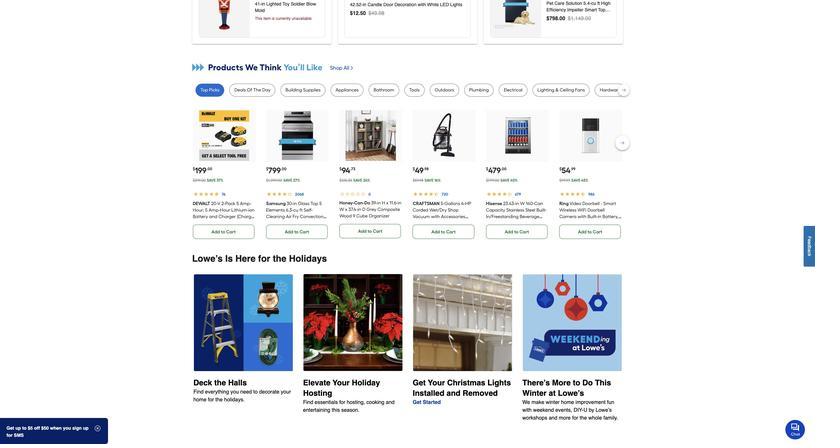 Task type: vqa. For each thing, say whether or not it's contained in the screenshot.


Task type: locate. For each thing, give the bounding box(es) containing it.
$5
[[28, 426, 33, 431]]

charger
[[219, 214, 236, 219]]

samsung
[[266, 201, 286, 206]]

cart inside 54 list item
[[593, 229, 603, 235]]

ft left high
[[598, 1, 600, 6]]

$319.00 save 37%
[[193, 178, 224, 183]]

do inside there's more to do this winter at lowe's we make winter home improvement fun with weekend events, diy-u by lowe's workshops and more for the whole family.
[[583, 378, 593, 387]]

to down 23.43-in w 140-can capacity stainless steel built- in/freestanding beverage refrigerator with glass door
[[515, 229, 519, 235]]

5 save from the left
[[501, 178, 510, 183]]

0 vertical spatial w
[[521, 201, 525, 206]]

1 vertical spatial shop
[[448, 207, 459, 213]]

previously viewed image
[[201, 0, 248, 30]]

2 up from the left
[[83, 426, 89, 431]]

this up fun
[[596, 378, 612, 387]]

0 vertical spatial do
[[365, 200, 370, 206]]

add to cart link for 799
[[266, 225, 328, 239]]

1 vertical spatial w
[[340, 207, 344, 212]]

the up everything
[[214, 378, 226, 387]]

1 e from the top
[[808, 239, 813, 242]]

built- up the night
[[588, 214, 598, 219]]

save left 37%
[[207, 178, 216, 183]]

$ inside $ 49 .98
[[413, 167, 415, 171]]

1 vertical spatial this
[[596, 378, 612, 387]]

for down the diy- at the right bottom of the page
[[573, 415, 579, 421]]

cart down freestanding
[[300, 229, 309, 235]]

you inside deck the halls find everything you need to decorate your home for the holidays.
[[231, 389, 239, 395]]

for
[[258, 253, 271, 264], [208, 397, 214, 403], [340, 400, 346, 405], [573, 415, 579, 421], [7, 433, 13, 438]]

cart down accessories
[[447, 229, 456, 235]]

add inside 49 list item
[[432, 229, 440, 235]]

unavailable
[[292, 16, 312, 21]]

to left $5
[[22, 426, 27, 431]]

cart down organizer
[[373, 229, 383, 234]]

add to cart inside 54 list item
[[579, 229, 603, 235]]

cart for 479
[[520, 229, 529, 235]]

6.3-
[[286, 207, 294, 213]]

1 horizontal spatial 5
[[237, 201, 239, 206]]

get up installed
[[413, 378, 426, 388]]

0 horizontal spatial 2-
[[222, 201, 226, 206]]

top picks
[[200, 87, 220, 93]]

ft left self-
[[300, 207, 303, 213]]

video
[[570, 201, 582, 206]]

$ 94 .73
[[340, 166, 356, 175]]

your
[[333, 378, 350, 387], [428, 378, 445, 388]]

2 horizontal spatial lowe's
[[596, 407, 612, 413]]

holidays.
[[224, 397, 245, 403]]

1 vertical spatial built-
[[588, 214, 598, 219]]

0 vertical spatial ft
[[598, 1, 600, 6]]

home down deck
[[194, 397, 207, 403]]

1 horizontal spatial x
[[387, 200, 389, 206]]

navy)
[[595, 14, 607, 19]]

0 vertical spatial get
[[413, 378, 426, 388]]

more
[[553, 378, 571, 387]]

0 horizontal spatial smart
[[307, 220, 319, 226]]

0 vertical spatial door
[[384, 2, 394, 7]]

$ down 42.52-
[[350, 11, 353, 16]]

$ 479 .00
[[487, 166, 507, 175]]

add to cart for 199
[[212, 229, 236, 235]]

find
[[194, 389, 204, 395], [303, 400, 314, 405]]

day
[[263, 87, 271, 93]]

$ inside $ 479 .00
[[487, 167, 489, 171]]

$50
[[41, 426, 49, 431]]

lights inside '42.52-in candle door decoration with white led lights $ 12 . 50 $49.98'
[[451, 2, 463, 7]]

for up this
[[340, 400, 346, 405]]

gallons
[[445, 201, 461, 206]]

94 list item
[[340, 110, 403, 238]]

e up d on the right bottom
[[808, 239, 813, 242]]

to inside 49 list item
[[441, 229, 446, 235]]

shop all
[[330, 65, 350, 71]]

0 horizontal spatial lowe's
[[192, 253, 223, 264]]

1 vertical spatial 2-
[[560, 220, 564, 226]]

halls
[[228, 378, 247, 387]]

built- down can on the top right of page
[[537, 207, 547, 213]]

picks
[[209, 87, 220, 93]]

1 vertical spatial top
[[311, 201, 319, 206]]

vacuum
[[413, 214, 430, 219]]

1 horizontal spatial smart
[[585, 7, 597, 12]]

pet
[[547, 1, 554, 6]]

0 vertical spatial lowe's
[[192, 253, 223, 264]]

candle
[[368, 2, 382, 7]]

$ up '$319.00'
[[193, 167, 195, 171]]

5 inside 30-in glass top 5 elements 6.3-cu ft self- cleaning air fry convection oven freestanding smart electric range (fingerprint resistant stainless steel)
[[320, 201, 322, 206]]

stainless down 23.43-
[[507, 207, 525, 213]]

1 horizontal spatial find
[[303, 400, 314, 405]]

0 vertical spatial find
[[194, 389, 204, 395]]

add to cart link inside the 479 list item
[[487, 225, 548, 239]]

top inside 30-in glass top 5 elements 6.3-cu ft self- cleaning air fry convection oven freestanding smart electric range (fingerprint resistant stainless steel)
[[311, 201, 319, 206]]

1 vertical spatial stainless
[[286, 233, 304, 239]]

1 vertical spatial smart
[[604, 201, 617, 206]]

get down installed
[[413, 400, 422, 405]]

add to cart for 54
[[579, 229, 603, 235]]

cart inside 199 list item
[[226, 229, 236, 235]]

1 vertical spatial find
[[303, 400, 314, 405]]

electrical
[[504, 87, 523, 93]]

cart down charger
[[226, 229, 236, 235]]

0 vertical spatial lights
[[451, 2, 463, 7]]

0 vertical spatial cu
[[592, 1, 597, 6]]

$59.98
[[413, 178, 424, 183]]

door down 'beverage' at the top right
[[535, 220, 545, 226]]

to inside get up to $5 off $50 when you sign up for sms
[[22, 426, 27, 431]]

0 vertical spatial smart
[[585, 7, 597, 12]]

w inside 39-in h x 11.6-in w x 37.4-in d grey composite wood 9 cube organizer
[[340, 207, 344, 212]]

save for 54
[[572, 178, 581, 183]]

1 .00 from the left
[[207, 167, 212, 171]]

glass
[[298, 201, 310, 206], [522, 220, 534, 226]]

0 vertical spatial built-
[[537, 207, 547, 213]]

by
[[589, 407, 595, 413]]

to inside there's more to do this winter at lowe's we make winter home improvement fun with weekend events, diy-u by lowe's workshops and more for the whole family.
[[573, 378, 581, 387]]

1 horizontal spatial door
[[535, 220, 545, 226]]

0 horizontal spatial ft
[[300, 207, 303, 213]]

solution
[[566, 1, 583, 6]]

of
[[247, 87, 252, 93]]

1 horizontal spatial lowe's
[[558, 389, 585, 398]]

2 .00 from the left
[[281, 167, 287, 171]]

to inside 199 list item
[[221, 229, 225, 235]]

$ up $99.99 on the top
[[560, 167, 562, 171]]

add for 199
[[212, 229, 220, 235]]

24%
[[363, 178, 371, 183]]

ft inside 30-in glass top 5 elements 6.3-cu ft self- cleaning air fry convection oven freestanding smart electric range (fingerprint resistant stainless steel)
[[300, 207, 303, 213]]

deals of the day
[[235, 87, 271, 93]]

to down the night
[[588, 229, 592, 235]]

2 horizontal spatial 5
[[320, 201, 322, 206]]

0 horizontal spatial home
[[194, 397, 207, 403]]

2- up nickel
[[560, 220, 564, 226]]

1 vertical spatial get
[[413, 400, 422, 405]]

$ for 479
[[487, 167, 489, 171]]

in up 50
[[363, 2, 367, 7]]

ft inside pet care solution 5.4-cu ft high efficiency impeller smart top- load washer (brushed navy) energy star
[[598, 1, 600, 6]]

decorate
[[259, 389, 280, 395]]

0 horizontal spatial this
[[255, 16, 263, 21]]

1 horizontal spatial stainless
[[507, 207, 525, 213]]

$ up $799.00
[[487, 167, 489, 171]]

1 your from the left
[[333, 378, 350, 387]]

get for get up to $5 off $50 when you sign up
[[7, 426, 14, 431]]

with down wet/dry
[[431, 214, 440, 219]]

.00 for 479
[[501, 167, 507, 171]]

deck the halls find everything you need to decorate your home for the holidays.
[[194, 378, 291, 403]]

smart down 5.4-
[[585, 7, 597, 12]]

add to cart link for 479
[[487, 225, 548, 239]]

find up entertaining
[[303, 400, 314, 405]]

1 vertical spatial do
[[583, 378, 593, 387]]

$ inside $ 199 .00
[[193, 167, 195, 171]]

0 vertical spatial amp-
[[240, 201, 252, 206]]

$ for 799
[[266, 167, 269, 171]]

to right need
[[254, 389, 258, 395]]

add to cart down accessories
[[432, 229, 456, 235]]

w up wood
[[340, 207, 344, 212]]

in inside "41-in lighted toy soldier blow mold this item is currently unavailable"
[[262, 1, 265, 6]]

.00 up $1,099.00 save 27%
[[281, 167, 287, 171]]

family.
[[604, 415, 619, 421]]

add to cart down freestanding
[[285, 229, 309, 235]]

1 horizontal spatial do
[[583, 378, 593, 387]]

1 horizontal spatial your
[[428, 378, 445, 388]]

add inside 94 list item
[[358, 229, 367, 234]]

save left 45%
[[572, 178, 581, 183]]

0 horizontal spatial your
[[333, 378, 350, 387]]

1 horizontal spatial you
[[231, 389, 239, 395]]

0 horizontal spatial 5
[[205, 207, 208, 213]]

add to cart link inside 799 list item
[[266, 225, 328, 239]]

up up sms
[[15, 426, 21, 431]]

2 horizontal spatial smart
[[604, 201, 617, 206]]

add down cube
[[358, 229, 367, 234]]

$ 798 . 00 $1,149.00
[[547, 15, 592, 21]]

save left the 24%
[[354, 178, 363, 183]]

cart for 799
[[300, 229, 309, 235]]

weekending at lowe's. image
[[523, 274, 622, 371]]

smart inside 30-in glass top 5 elements 6.3-cu ft self- cleaning air fry convection oven freestanding smart electric range (fingerprint resistant stainless steel)
[[307, 220, 319, 226]]

add to cart link for 54
[[560, 225, 622, 239]]

$1,099.00
[[266, 178, 283, 183]]

add for 49
[[432, 229, 440, 235]]

add inside 54 list item
[[579, 229, 587, 235]]

in left 140-
[[516, 201, 520, 206]]

for right the here
[[258, 253, 271, 264]]

and left more
[[549, 415, 558, 421]]

accessories
[[441, 214, 466, 219]]

add for 54
[[579, 229, 587, 235]]

for inside elevate your holiday hosting find essentials for hosting, cooking and entertaining this season.
[[340, 400, 346, 405]]

.00 up "$319.00 save 37%"
[[207, 167, 212, 171]]

$125.35
[[340, 178, 353, 183]]

here
[[236, 253, 256, 264]]

plumbing
[[470, 87, 489, 93]]

find inside elevate your holiday hosting find essentials for hosting, cooking and entertaining this season.
[[303, 400, 314, 405]]

smart inside video doorbell - smart wireless wifi doorbell camera with built-in battery, 2-way talk, night vision, satin nickel
[[604, 201, 617, 206]]

add down included)
[[212, 229, 220, 235]]

for inside there's more to do this winter at lowe's we make winter home improvement fun with weekend events, diy-u by lowe's workshops and more for the whole family.
[[573, 415, 579, 421]]

(charger
[[237, 214, 256, 219]]

to for 479
[[515, 229, 519, 235]]

40%
[[511, 178, 518, 183]]

add to cart link inside 199 list item
[[193, 225, 255, 239]]

wet/dry
[[430, 207, 447, 213]]

for inside deck the halls find everything you need to decorate your home for the holidays.
[[208, 397, 214, 403]]

ring video doorbell - smart wireless wifi doorbell camera with built-in battery, 2-way talk, night vision, satin nickel image
[[566, 111, 617, 161]]

battery,
[[603, 214, 619, 219]]

23.43-in w 140-can capacity stainless steel built- in/freestanding beverage refrigerator with glass door
[[487, 201, 547, 226]]

grey
[[367, 207, 377, 212]]

with inside there's more to do this winter at lowe's we make winter home improvement fun with weekend events, diy-u by lowe's workshops and more for the whole family.
[[523, 407, 532, 413]]

to inside 799 list item
[[295, 229, 299, 235]]

2 vertical spatial smart
[[307, 220, 319, 226]]

doorbell down -
[[588, 207, 605, 213]]

in up mold
[[262, 1, 265, 6]]

more
[[559, 415, 571, 421]]

$ inside $ 94 .73
[[340, 167, 342, 171]]

1 horizontal spatial this
[[596, 378, 612, 387]]

save left 16%
[[425, 178, 434, 183]]

1 vertical spatial amp-
[[209, 207, 220, 213]]

0 horizontal spatial .00
[[207, 167, 212, 171]]

$49.98
[[369, 11, 385, 16]]

1 vertical spatial door
[[535, 220, 545, 226]]

3 save from the left
[[354, 178, 363, 183]]

to right more
[[573, 378, 581, 387]]

pack
[[226, 201, 236, 206]]

0 horizontal spatial built-
[[537, 207, 547, 213]]

washer
[[558, 14, 574, 19]]

you inside get up to $5 off $50 when you sign up for sms
[[63, 426, 71, 431]]

x down honey-
[[345, 207, 348, 212]]

door
[[384, 2, 394, 7], [535, 220, 545, 226]]

refrigerator
[[487, 220, 511, 226]]

2 your from the left
[[428, 378, 445, 388]]

$ for 54
[[560, 167, 562, 171]]

shop left all
[[330, 65, 343, 71]]

0 horizontal spatial do
[[365, 200, 370, 206]]

add to cart
[[358, 229, 383, 234], [212, 229, 236, 235], [285, 229, 309, 235], [432, 229, 456, 235], [505, 229, 529, 235], [579, 229, 603, 235]]

16%
[[435, 178, 441, 183]]

add to cart for 479
[[505, 229, 529, 235]]

your right elevate
[[333, 378, 350, 387]]

.00 up $799.00 save 40%
[[501, 167, 507, 171]]

add to cart for 94
[[358, 229, 383, 234]]

with inside 5-gallons 4-hp corded wet/dry shop vacuum with accessories included
[[431, 214, 440, 219]]

0 horizontal spatial top
[[200, 87, 208, 93]]

w left 140-
[[521, 201, 525, 206]]

to down charger
[[221, 229, 225, 235]]

1 vertical spatial x
[[345, 207, 348, 212]]

dewalt
[[193, 201, 210, 206]]

2 vertical spatial get
[[7, 426, 14, 431]]

add inside 799 list item
[[285, 229, 294, 235]]

0 horizontal spatial door
[[384, 2, 394, 7]]

and inside elevate your holiday hosting find essentials for hosting, cooking and entertaining this season.
[[386, 400, 395, 405]]

add to cart link inside 94 list item
[[340, 224, 401, 238]]

0 vertical spatial this
[[255, 16, 263, 21]]

shop inside 5-gallons 4-hp corded wet/dry shop vacuum with accessories included
[[448, 207, 459, 213]]

supplies
[[303, 87, 321, 93]]

last chance offers image
[[493, 0, 540, 30]]

$ inside $ 54 .99
[[560, 167, 562, 171]]

cart down 'beverage' at the top right
[[520, 229, 529, 235]]

with inside 23.43-in w 140-can capacity stainless steel built- in/freestanding beverage refrigerator with glass door
[[512, 220, 521, 226]]

1 horizontal spatial top
[[311, 201, 319, 206]]

smart
[[585, 7, 597, 12], [604, 201, 617, 206], [307, 220, 319, 226]]

0 horizontal spatial cu
[[294, 207, 299, 213]]

1 vertical spatial lights
[[488, 378, 511, 388]]

add for 479
[[505, 229, 514, 235]]

is
[[272, 16, 275, 21]]

$ up '$1,099.00'
[[266, 167, 269, 171]]

your for elevate
[[333, 378, 350, 387]]

add inside 199 list item
[[212, 229, 220, 235]]

stainless down range
[[286, 233, 304, 239]]

save inside 799 list item
[[284, 178, 293, 183]]

1 horizontal spatial 2-
[[560, 220, 564, 226]]

1 horizontal spatial ft
[[598, 1, 600, 6]]

1 vertical spatial you
[[63, 426, 71, 431]]

in inside '42.52-in candle door decoration with white led lights $ 12 . 50 $49.98'
[[363, 2, 367, 7]]

0 vertical spatial 2-
[[222, 201, 226, 206]]

home up events,
[[562, 400, 575, 405]]

add to cart inside the 479 list item
[[505, 229, 529, 235]]

cu up fry
[[294, 207, 299, 213]]

$ down efficiency
[[547, 15, 550, 21]]

add to cart link inside 54 list item
[[560, 225, 622, 239]]

$ left ".73"
[[340, 167, 342, 171]]

doorbell left -
[[583, 201, 600, 206]]

cart inside 94 list item
[[373, 229, 383, 234]]

add to cart link for 94
[[340, 224, 401, 238]]

1 horizontal spatial .
[[559, 15, 560, 21]]

fry
[[293, 214, 299, 219]]

door inside 23.43-in w 140-can capacity stainless steel built- in/freestanding beverage refrigerator with glass door
[[535, 220, 545, 226]]

smart down convection
[[307, 220, 319, 226]]

the down the u
[[580, 415, 587, 421]]

1 vertical spatial cu
[[294, 207, 299, 213]]

1 vertical spatial lowe's
[[558, 389, 585, 398]]

3 .00 from the left
[[501, 167, 507, 171]]

1 horizontal spatial glass
[[522, 220, 534, 226]]

cube
[[357, 213, 368, 219]]

save inside 49 list item
[[425, 178, 434, 183]]

798
[[550, 15, 559, 21]]

0 horizontal spatial stainless
[[286, 233, 304, 239]]

.00 inside $ 479 .00
[[501, 167, 507, 171]]

1 vertical spatial glass
[[522, 220, 534, 226]]

0 vertical spatial glass
[[298, 201, 310, 206]]

deck
[[194, 378, 212, 387]]

to inside 94 list item
[[368, 229, 372, 234]]

0 horizontal spatial shop
[[330, 65, 343, 71]]

1 horizontal spatial amp-
[[240, 201, 252, 206]]

organizer
[[369, 213, 390, 219]]

amp- down 20-
[[209, 207, 220, 213]]

$
[[350, 11, 353, 16], [547, 15, 550, 21], [193, 167, 195, 171], [266, 167, 269, 171], [340, 167, 342, 171], [413, 167, 415, 171], [487, 167, 489, 171], [560, 167, 562, 171]]

add for 94
[[358, 229, 367, 234]]

0 horizontal spatial .
[[359, 11, 360, 16]]

add to cart inside 49 list item
[[432, 229, 456, 235]]

need
[[241, 389, 252, 395]]

0 horizontal spatial find
[[194, 389, 204, 395]]

cart inside 49 list item
[[447, 229, 456, 235]]

1 horizontal spatial lights
[[488, 378, 511, 388]]

with left white
[[418, 2, 426, 7]]

glass up self-
[[298, 201, 310, 206]]

lithium-
[[232, 207, 248, 213]]

in inside video doorbell - smart wireless wifi doorbell camera with built-in battery, 2-way talk, night vision, satin nickel
[[598, 214, 602, 219]]

save inside the 479 list item
[[501, 178, 510, 183]]

add to cart inside 94 list item
[[358, 229, 383, 234]]

5 right hour;
[[205, 207, 208, 213]]

get inside get up to $5 off $50 when you sign up for sms
[[7, 426, 14, 431]]

0 horizontal spatial x
[[345, 207, 348, 212]]

0 horizontal spatial up
[[15, 426, 21, 431]]

1 horizontal spatial up
[[83, 426, 89, 431]]

cart inside 799 list item
[[300, 229, 309, 235]]

and up included)
[[209, 214, 218, 219]]

$ 49 .98
[[413, 166, 429, 175]]

a holiday table with plates on chargers, gold candlesticks, a vase with greenery and poinsettias. image
[[303, 274, 403, 371]]

in up fry
[[294, 201, 297, 206]]

6 save from the left
[[572, 178, 581, 183]]

1 horizontal spatial shop
[[448, 207, 459, 213]]

cu
[[592, 1, 597, 6], [294, 207, 299, 213]]

0 vertical spatial top
[[200, 87, 208, 93]]

save inside 199 list item
[[207, 178, 216, 183]]

$ for 94
[[340, 167, 342, 171]]

1 save from the left
[[207, 178, 216, 183]]

add down refrigerator
[[505, 229, 514, 235]]

white
[[428, 2, 439, 7]]

save left the 27%
[[284, 178, 293, 183]]

your up installed
[[428, 378, 445, 388]]

add to cart down cube
[[358, 229, 383, 234]]

0 horizontal spatial glass
[[298, 201, 310, 206]]

in up "vision,"
[[598, 214, 602, 219]]

cart for 54
[[593, 229, 603, 235]]

0 vertical spatial you
[[231, 389, 239, 395]]

0 vertical spatial stainless
[[507, 207, 525, 213]]

add to cart inside 799 list item
[[285, 229, 309, 235]]

save inside 94 list item
[[354, 178, 363, 183]]

and inside get your christmas lights installed and removed get started
[[447, 389, 461, 398]]

add inside the 479 list item
[[505, 229, 514, 235]]

save left the 40%
[[501, 178, 510, 183]]

1 horizontal spatial .00
[[281, 167, 287, 171]]

30-
[[287, 201, 294, 206]]

lowe's is here for the holidays
[[192, 253, 327, 264]]

add down freestanding
[[285, 229, 294, 235]]

.00 inside the $ 799 .00
[[281, 167, 287, 171]]

cart down "vision,"
[[593, 229, 603, 235]]

find down deck
[[194, 389, 204, 395]]

shop up accessories
[[448, 207, 459, 213]]

. right 'load'
[[559, 15, 560, 21]]

home inside deck the halls find everything you need to decorate your home for the holidays.
[[194, 397, 207, 403]]

oven
[[266, 220, 277, 226]]

1 horizontal spatial home
[[562, 400, 575, 405]]

get up sms
[[7, 426, 14, 431]]

0 horizontal spatial w
[[340, 207, 344, 212]]

1 horizontal spatial cu
[[592, 1, 597, 6]]

add to cart inside 199 list item
[[212, 229, 236, 235]]

0 vertical spatial doorbell
[[583, 201, 600, 206]]

with
[[418, 2, 426, 7], [431, 214, 440, 219], [578, 214, 587, 219], [512, 220, 521, 226], [523, 407, 532, 413]]

$ inside the $ 799 .00
[[266, 167, 269, 171]]

camera
[[560, 214, 577, 219]]

smart right -
[[604, 201, 617, 206]]

glass inside 30-in glass top 5 elements 6.3-cu ft self- cleaning air fry convection oven freestanding smart electric range (fingerprint resistant stainless steel)
[[298, 201, 310, 206]]

add to cart down charger
[[212, 229, 236, 235]]

winter
[[523, 389, 547, 398]]

to inside the 479 list item
[[515, 229, 519, 235]]

1 horizontal spatial built-
[[588, 214, 598, 219]]

1 horizontal spatial w
[[521, 201, 525, 206]]

5 up convection
[[320, 201, 322, 206]]

add to cart link inside 49 list item
[[413, 225, 475, 239]]

amp- up the 'ion'
[[240, 201, 252, 206]]

honey-can-do 39-in h x 11.6-in w x 37.4-in d grey composite wood 9 cube organizer image
[[346, 111, 396, 161]]

to inside 54 list item
[[588, 229, 592, 235]]

cart inside the 479 list item
[[520, 229, 529, 235]]

lights inside get your christmas lights installed and removed get started
[[488, 378, 511, 388]]

glass down 'beverage' at the top right
[[522, 220, 534, 226]]

2 save from the left
[[284, 178, 293, 183]]

0 horizontal spatial you
[[63, 426, 71, 431]]

to down cube
[[368, 229, 372, 234]]

140-
[[526, 201, 535, 206]]

0 horizontal spatial lights
[[451, 2, 463, 7]]

2 horizontal spatial .00
[[501, 167, 507, 171]]

799 list item
[[266, 110, 329, 239]]

cart for 49
[[447, 229, 456, 235]]

do left "39-"
[[365, 200, 370, 206]]

with down "wifi"
[[578, 214, 587, 219]]

add down 5-gallons 4-hp corded wet/dry shop vacuum with accessories included
[[432, 229, 440, 235]]

your inside get your christmas lights installed and removed get started
[[428, 378, 445, 388]]

for down everything
[[208, 397, 214, 403]]

5 for 799
[[320, 201, 322, 206]]

lowe's left is
[[192, 253, 223, 264]]

4 save from the left
[[425, 178, 434, 183]]

ft
[[598, 1, 600, 6], [300, 207, 303, 213]]

lowe's down more
[[558, 389, 585, 398]]

is
[[225, 253, 233, 264]]

with inside '42.52-in candle door decoration with white led lights $ 12 . 50 $49.98'
[[418, 2, 426, 7]]

the down everything
[[216, 397, 223, 403]]

1 vertical spatial ft
[[300, 207, 303, 213]]

the
[[273, 253, 287, 264], [214, 378, 226, 387], [216, 397, 223, 403], [580, 415, 587, 421]]

and right cooking
[[386, 400, 395, 405]]

this down mold
[[255, 16, 263, 21]]



Task type: describe. For each thing, give the bounding box(es) containing it.
appliances
[[336, 87, 359, 93]]

f e e d b a c k
[[808, 236, 813, 256]]

in inside 23.43-in w 140-can capacity stainless steel built- in/freestanding beverage refrigerator with glass door
[[516, 201, 520, 206]]

54 list item
[[560, 110, 623, 239]]

to inside deck the halls find everything you need to decorate your home for the holidays.
[[254, 389, 258, 395]]

samsung 30-in glass top 5 elements 6.3-cu ft self-cleaning air fry convection oven freestanding smart electric range (fingerprint resistant stainless steel) image
[[273, 111, 323, 161]]

.00 for 199
[[207, 167, 212, 171]]

with inside video doorbell - smart wireless wifi doorbell camera with built-in battery, 2-way talk, night vision, satin nickel
[[578, 214, 587, 219]]

cooking
[[367, 400, 385, 405]]

hour;
[[193, 207, 204, 213]]

the inside there's more to do this winter at lowe's we make winter home improvement fun with weekend events, diy-u by lowe's workshops and more for the whole family.
[[580, 415, 587, 421]]

home inside there's more to do this winter at lowe's we make winter home improvement fun with weekend events, diy-u by lowe's workshops and more for the whole family.
[[562, 400, 575, 405]]

removed
[[463, 389, 498, 398]]

stainless inside 30-in glass top 5 elements 6.3-cu ft self- cleaning air fry convection oven freestanding smart electric range (fingerprint resistant stainless steel)
[[286, 233, 304, 239]]

white icicle lights with a white cord hanging from the roofline of a house. image
[[413, 274, 512, 371]]

top-
[[599, 7, 607, 12]]

0 vertical spatial shop
[[330, 65, 343, 71]]

this inside there's more to do this winter at lowe's we make winter home improvement fun with weekend events, diy-u by lowe's workshops and more for the whole family.
[[596, 378, 612, 387]]

add to cart link for 199
[[193, 225, 255, 239]]

27%
[[293, 178, 300, 183]]

49 list item
[[413, 110, 476, 239]]

dewalt 20-v 2-pack 5 amp-hour; 5 amp-hour lithium-ion battery and charger (charger included) image
[[199, 111, 250, 161]]

elements
[[266, 207, 285, 213]]

-
[[601, 201, 603, 206]]

holiday
[[352, 378, 380, 387]]

built- inside video doorbell - smart wireless wifi doorbell camera with built-in battery, 2-way talk, night vision, satin nickel
[[588, 214, 598, 219]]

hisense
[[487, 201, 503, 206]]

$799.00
[[487, 178, 500, 183]]

cleaning
[[266, 214, 285, 219]]

479
[[489, 166, 501, 175]]

pet care solution 5.4-cu ft high efficiency impeller smart top- load washer (brushed navy) energy star
[[547, 1, 611, 25]]

20-
[[211, 201, 218, 206]]

(brushed
[[575, 14, 594, 19]]

cart for 199
[[226, 229, 236, 235]]

installed
[[413, 389, 445, 398]]

in left h
[[378, 200, 381, 206]]

when
[[50, 426, 62, 431]]

resistant
[[266, 233, 285, 239]]

cu inside pet care solution 5.4-cu ft high efficiency impeller smart top- load washer (brushed navy) energy star
[[592, 1, 597, 6]]

w inside 23.43-in w 140-can capacity stainless steel built- in/freestanding beverage refrigerator with glass door
[[521, 201, 525, 206]]

v
[[218, 201, 221, 206]]

add to cart for 49
[[432, 229, 456, 235]]

0 horizontal spatial amp-
[[209, 207, 220, 213]]

add to cart for 799
[[285, 229, 309, 235]]

to for 799
[[295, 229, 299, 235]]

. inside '42.52-in candle door decoration with white led lights $ 12 . 50 $49.98'
[[359, 11, 360, 16]]

$ 799 .00
[[266, 166, 287, 175]]

beverage
[[520, 214, 540, 219]]

convection
[[300, 214, 324, 219]]

$ for 49
[[413, 167, 415, 171]]

glass inside 23.43-in w 140-can capacity stainless steel built- in/freestanding beverage refrigerator with glass door
[[522, 220, 534, 226]]

a yellow and gray step ladder, a lighted snowman stocking holder and a green extension cord. image
[[194, 274, 293, 371]]

impeller
[[568, 7, 584, 12]]

2- inside 20-v 2-pack 5 amp- hour; 5 amp-hour lithium-ion battery and charger (charger included)
[[222, 201, 226, 206]]

currently
[[276, 16, 291, 21]]

9
[[353, 213, 356, 219]]

.98
[[424, 167, 429, 171]]

23.43-
[[504, 201, 516, 206]]

save for 49
[[425, 178, 434, 183]]

chevron right image
[[350, 65, 355, 71]]

get started link
[[413, 400, 441, 405]]

this inside "41-in lighted toy soldier blow mold this item is currently unavailable"
[[255, 16, 263, 21]]

smart inside pet care solution 5.4-cu ft high efficiency impeller smart top- load washer (brushed navy) energy star
[[585, 7, 597, 12]]

$ for 199
[[193, 167, 195, 171]]

to for 54
[[588, 229, 592, 235]]

weekend
[[534, 407, 554, 413]]

save for 479
[[501, 178, 510, 183]]

.00 for 799
[[281, 167, 287, 171]]

5 for 199
[[237, 201, 239, 206]]

do inside 94 list item
[[365, 200, 370, 206]]

chat invite button image
[[786, 420, 806, 440]]

199 list item
[[193, 110, 256, 239]]

in up composite
[[398, 200, 402, 206]]

2 vertical spatial lowe's
[[596, 407, 612, 413]]

the down resistant
[[273, 253, 287, 264]]

craftsman 5-gallons 4-hp corded wet/dry shop vacuum with accessories included image
[[419, 111, 470, 161]]

42.52-in candle door decoration with white led lights $ 12 . 50 $49.98
[[350, 2, 463, 16]]

events,
[[556, 407, 573, 413]]

ring
[[560, 201, 569, 206]]

to for 199
[[221, 229, 225, 235]]

479 list item
[[487, 110, 549, 239]]

41-
[[255, 1, 262, 6]]

all
[[344, 65, 350, 71]]

.99
[[571, 167, 576, 171]]

vision,
[[597, 220, 610, 226]]

deals
[[235, 87, 246, 93]]

$799.00 save 40%
[[487, 178, 518, 183]]

2 e from the top
[[808, 242, 813, 244]]

built- inside 23.43-in w 140-can capacity stainless steel built- in/freestanding beverage refrigerator with glass door
[[537, 207, 547, 213]]

entertaining
[[303, 407, 331, 413]]

f
[[808, 236, 813, 239]]

your
[[281, 389, 291, 395]]

to for 49
[[441, 229, 446, 235]]

blow
[[307, 1, 316, 6]]

hisense 23.43-in w 140-can capacity stainless steel built-in/freestanding beverage refrigerator with glass door image
[[493, 111, 543, 161]]

cart for 94
[[373, 229, 383, 234]]

fun
[[608, 400, 615, 405]]

diy-
[[574, 407, 584, 413]]

save for 199
[[207, 178, 216, 183]]

to for 94
[[368, 229, 372, 234]]

add to cart link for 49
[[413, 225, 475, 239]]

wood
[[340, 213, 352, 219]]

stainless inside 23.43-in w 140-can capacity stainless steel built- in/freestanding beverage refrigerator with glass door
[[507, 207, 525, 213]]

and inside there's more to do this winter at lowe's we make winter home improvement fun with weekend events, diy-u by lowe's workshops and more for the whole family.
[[549, 415, 558, 421]]

00
[[560, 15, 566, 21]]

0 vertical spatial x
[[387, 200, 389, 206]]

decoration
[[395, 2, 417, 7]]

satin
[[611, 220, 622, 226]]

12
[[353, 11, 359, 16]]

get for get your christmas lights installed and removed
[[413, 378, 426, 388]]

1 up from the left
[[15, 426, 21, 431]]

37.4-
[[349, 207, 358, 212]]

nickel
[[560, 227, 572, 232]]

save for 799
[[284, 178, 293, 183]]

self-
[[304, 207, 313, 213]]

add for 799
[[285, 229, 294, 235]]

bathroom
[[374, 87, 395, 93]]

high
[[602, 1, 611, 6]]

in inside 30-in glass top 5 elements 6.3-cu ft self- cleaning air fry convection oven freestanding smart electric range (fingerprint resistant stainless steel)
[[294, 201, 297, 206]]

30-in glass top 5 elements 6.3-cu ft self- cleaning air fry convection oven freestanding smart electric range (fingerprint resistant stainless steel)
[[266, 201, 324, 239]]

get up to $5 off $50 when you sign up for sms
[[7, 426, 89, 438]]

included
[[413, 220, 431, 226]]

your for get
[[428, 378, 445, 388]]

door inside '42.52-in candle door decoration with white led lights $ 12 . 50 $49.98'
[[384, 2, 394, 7]]

mold
[[255, 8, 265, 13]]

sign
[[72, 426, 82, 431]]

39-
[[371, 200, 378, 206]]

included)
[[193, 220, 212, 226]]

hardware
[[600, 87, 621, 93]]

freestanding
[[279, 220, 306, 226]]

efficiency
[[547, 7, 567, 12]]

and inside 20-v 2-pack 5 amp- hour; 5 amp-hour lithium-ion battery and charger (charger included)
[[209, 214, 218, 219]]

45%
[[582, 178, 589, 183]]

1 vertical spatial doorbell
[[588, 207, 605, 213]]

cu inside 30-in glass top 5 elements 6.3-cu ft self- cleaning air fry convection oven freestanding smart electric range (fingerprint resistant stainless steel)
[[294, 207, 299, 213]]

find inside deck the halls find everything you need to decorate your home for the holidays.
[[194, 389, 204, 395]]

save for 94
[[354, 178, 363, 183]]

video doorbell - smart wireless wifi doorbell camera with built-in battery, 2-way talk, night vision, satin nickel
[[560, 201, 622, 232]]

energy
[[547, 20, 566, 25]]

$1,099.00 save 27%
[[266, 178, 300, 183]]

c
[[808, 252, 813, 254]]

improvement
[[576, 400, 606, 405]]

94
[[342, 166, 351, 175]]

49
[[415, 166, 424, 175]]

5-
[[441, 201, 445, 206]]

battery
[[193, 214, 208, 219]]

fans
[[576, 87, 585, 93]]

for inside get up to $5 off $50 when you sign up for sms
[[7, 433, 13, 438]]

there's more to do this winter at lowe's we make winter home improvement fun with weekend events, diy-u by lowe's workshops and more for the whole family.
[[523, 378, 619, 421]]

in left d
[[358, 207, 362, 212]]

$ inside '42.52-in candle door decoration with white led lights $ 12 . 50 $49.98'
[[350, 11, 353, 16]]

honey-can-do
[[340, 200, 370, 206]]

2- inside video doorbell - smart wireless wifi doorbell camera with built-in battery, 2-way talk, night vision, satin nickel
[[560, 220, 564, 226]]



